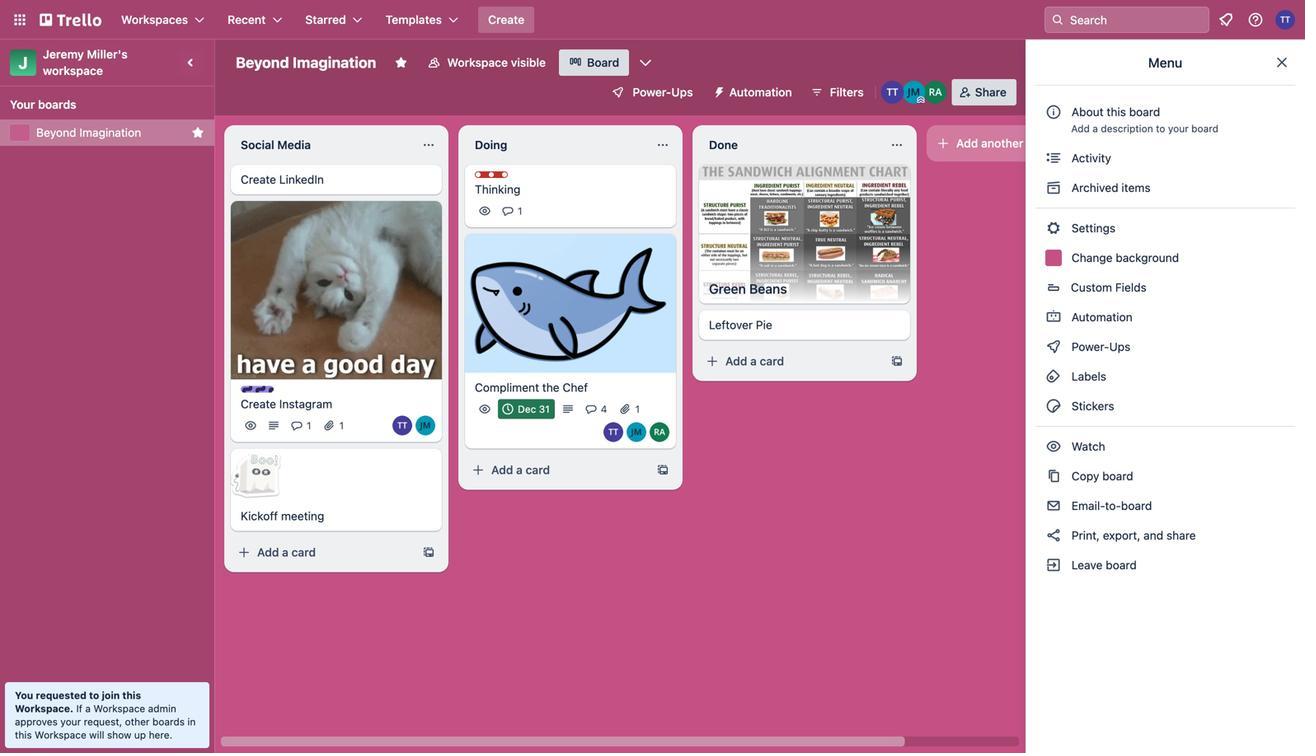 Task type: vqa. For each thing, say whether or not it's contained in the screenshot.
Your boards with 1 items Element
yes



Task type: locate. For each thing, give the bounding box(es) containing it.
add a card down dec 31 'checkbox'
[[492, 464, 550, 477]]

sm image inside archived items 'link'
[[1046, 180, 1062, 196]]

power- down customize views image
[[633, 85, 672, 99]]

create from template… image
[[657, 464, 670, 477], [422, 547, 436, 560]]

workspace inside button
[[447, 56, 508, 69]]

sm image inside labels link
[[1046, 369, 1062, 385]]

1 horizontal spatial jeremy miller (jeremymiller198) image
[[627, 423, 647, 443]]

customize views image
[[638, 54, 654, 71]]

sm image inside power-ups link
[[1046, 339, 1062, 356]]

your down if
[[60, 717, 81, 728]]

add down dec 31 'checkbox'
[[492, 464, 513, 477]]

a inside if a workspace admin approves your request, other boards in this workspace will show up here.
[[85, 704, 91, 715]]

join
[[102, 690, 120, 702]]

copy
[[1072, 470, 1100, 483]]

0 horizontal spatial card
[[292, 546, 316, 560]]

workspace left visible
[[447, 56, 508, 69]]

0 vertical spatial power-ups
[[633, 85, 693, 99]]

the
[[543, 381, 560, 395]]

1 vertical spatial boards
[[152, 717, 185, 728]]

0 horizontal spatial add a card button
[[231, 540, 416, 566]]

sm image left the watch
[[1046, 439, 1062, 455]]

leave board link
[[1036, 553, 1296, 579]]

this member is an admin of this board. image
[[918, 97, 925, 104]]

a down dec 31 'checkbox'
[[516, 464, 523, 477]]

add another list
[[957, 137, 1043, 150]]

your up "activity" link
[[1169, 123, 1189, 134]]

2 horizontal spatial workspace
[[447, 56, 508, 69]]

create instagram
[[241, 398, 333, 411]]

0 horizontal spatial power-
[[633, 85, 672, 99]]

2 vertical spatial workspace
[[35, 730, 86, 742]]

card down the meeting
[[292, 546, 316, 560]]

imagination
[[293, 54, 376, 71], [79, 126, 141, 139]]

1 vertical spatial automation
[[1069, 311, 1133, 324]]

beyond imagination down your boards with 1 items 'element'
[[36, 126, 141, 139]]

0 vertical spatial create
[[488, 13, 525, 26]]

sm image inside "activity" link
[[1046, 150, 1062, 167]]

admin
[[148, 704, 176, 715]]

starred
[[305, 13, 346, 26]]

ups inside power-ups button
[[672, 85, 693, 99]]

a down pie
[[751, 355, 757, 368]]

email-
[[1072, 499, 1106, 513]]

ups left automation button
[[672, 85, 693, 99]]

board
[[1130, 105, 1161, 119], [1192, 123, 1219, 134], [1103, 470, 1134, 483], [1122, 499, 1153, 513], [1106, 559, 1137, 572]]

add a card button
[[700, 349, 884, 375], [465, 457, 650, 484], [231, 540, 416, 566]]

a right if
[[85, 704, 91, 715]]

beyond down your boards
[[36, 126, 76, 139]]

jeremy miller (jeremymiller198) image for terry turtle (terryturtle) image to the top
[[903, 81, 926, 104]]

custom
[[1072, 281, 1113, 294]]

dec 31
[[518, 404, 550, 415]]

1
[[518, 205, 523, 217], [636, 404, 640, 415], [307, 420, 311, 432], [340, 420, 344, 432]]

1 horizontal spatial workspace
[[94, 704, 145, 715]]

5 sm image from the top
[[1046, 528, 1062, 544]]

1 horizontal spatial terry turtle (terryturtle) image
[[882, 81, 905, 104]]

instagram
[[279, 398, 333, 411]]

workspace down approves
[[35, 730, 86, 742]]

to left the join
[[89, 690, 99, 702]]

beyond inside text field
[[236, 54, 289, 71]]

1 horizontal spatial boards
[[152, 717, 185, 728]]

0 horizontal spatial ups
[[672, 85, 693, 99]]

card
[[760, 355, 785, 368], [526, 464, 550, 477], [292, 546, 316, 560]]

2 horizontal spatial this
[[1107, 105, 1127, 119]]

terry turtle (terryturtle) image
[[882, 81, 905, 104], [393, 416, 412, 436]]

sm image inside print, export, and share link
[[1046, 528, 1062, 544]]

boards down admin
[[152, 717, 185, 728]]

1 vertical spatial create
[[241, 173, 276, 186]]

workspace
[[43, 64, 103, 78]]

terry turtle (terryturtle) image left this member is an admin of this board. 'icon'
[[882, 81, 905, 104]]

1 vertical spatial create from template… image
[[422, 547, 436, 560]]

1 vertical spatial add a card
[[492, 464, 550, 477]]

power-ups
[[633, 85, 693, 99], [1069, 340, 1134, 354]]

beyond imagination
[[236, 54, 376, 71], [36, 126, 141, 139]]

1 horizontal spatial add a card button
[[465, 457, 650, 484]]

1 horizontal spatial ups
[[1110, 340, 1131, 354]]

1 down instagram
[[307, 420, 311, 432]]

0 vertical spatial your
[[1169, 123, 1189, 134]]

add a card button down the leftover pie link on the right
[[700, 349, 884, 375]]

card down pie
[[760, 355, 785, 368]]

2 horizontal spatial add a card
[[726, 355, 785, 368]]

0 vertical spatial add a card
[[726, 355, 785, 368]]

done
[[709, 138, 738, 152]]

custom fields
[[1072, 281, 1147, 294]]

description
[[1101, 123, 1154, 134]]

create button
[[478, 7, 535, 33]]

leftover pie
[[709, 319, 773, 332]]

a down "about"
[[1093, 123, 1099, 134]]

to
[[1157, 123, 1166, 134], [89, 690, 99, 702]]

a for done
[[751, 355, 757, 368]]

sm image inside the copy board link
[[1046, 469, 1062, 485]]

sm image left labels
[[1046, 369, 1062, 385]]

doing
[[475, 138, 508, 152]]

sm image for print, export, and share
[[1046, 528, 1062, 544]]

print, export, and share link
[[1036, 523, 1296, 549]]

1 vertical spatial add a card button
[[465, 457, 650, 484]]

workspace down the join
[[94, 704, 145, 715]]

create down social
[[241, 173, 276, 186]]

recent
[[228, 13, 266, 26]]

terry turtle (terryturtle) image down 4
[[604, 423, 624, 443]]

1 vertical spatial card
[[526, 464, 550, 477]]

workspaces button
[[111, 7, 215, 33]]

1 vertical spatial power-ups
[[1069, 340, 1134, 354]]

share button
[[953, 79, 1017, 106]]

create down color: purple, title: none icon
[[241, 398, 276, 411]]

green beans
[[709, 281, 788, 297]]

back to home image
[[40, 7, 101, 33]]

kickoff meeting link
[[241, 509, 432, 525]]

menu
[[1149, 55, 1183, 71]]

beyond down recent popup button
[[236, 54, 289, 71]]

beans
[[750, 281, 788, 297]]

sm image for copy board
[[1046, 469, 1062, 485]]

2 horizontal spatial card
[[760, 355, 785, 368]]

1 horizontal spatial imagination
[[293, 54, 376, 71]]

0 vertical spatial beyond imagination
[[236, 54, 376, 71]]

1 vertical spatial workspace
[[94, 704, 145, 715]]

add down kickoff
[[257, 546, 279, 560]]

add another list button
[[927, 125, 1152, 162]]

0 vertical spatial workspace
[[447, 56, 508, 69]]

sm image
[[707, 79, 730, 102], [1046, 180, 1062, 196], [1046, 220, 1062, 237], [1046, 309, 1062, 326], [1046, 339, 1062, 356], [1046, 398, 1062, 415], [1046, 498, 1062, 515], [1046, 558, 1062, 574]]

0 horizontal spatial to
[[89, 690, 99, 702]]

1 vertical spatial this
[[122, 690, 141, 702]]

add
[[1072, 123, 1090, 134], [957, 137, 979, 150], [726, 355, 748, 368], [492, 464, 513, 477], [257, 546, 279, 560]]

open information menu image
[[1248, 12, 1265, 28]]

kickoff
[[241, 510, 278, 524]]

ruby anderson (rubyanderson7) image for the middle jeremy miller (jeremymiller198) image
[[650, 423, 670, 443]]

beyond imagination link
[[36, 125, 185, 141]]

you
[[15, 690, 33, 702]]

sm image inside automation link
[[1046, 309, 1062, 326]]

2 vertical spatial this
[[15, 730, 32, 742]]

0 vertical spatial boards
[[38, 98, 76, 111]]

create inside button
[[488, 13, 525, 26]]

compliment the chef link
[[475, 380, 667, 396]]

add a card button down 31
[[465, 457, 650, 484]]

power-ups up labels
[[1069, 340, 1134, 354]]

change background
[[1069, 251, 1180, 265]]

1 vertical spatial terry turtle (terryturtle) image
[[393, 416, 412, 436]]

sm image inside automation button
[[707, 79, 730, 102]]

1 horizontal spatial beyond imagination
[[236, 54, 376, 71]]

2 vertical spatial create
[[241, 398, 276, 411]]

watch
[[1069, 440, 1109, 454]]

create for create
[[488, 13, 525, 26]]

to inside you requested to join this workspace.
[[89, 690, 99, 702]]

1 vertical spatial ruby anderson (rubyanderson7) image
[[650, 423, 670, 443]]

4 sm image from the top
[[1046, 469, 1062, 485]]

add down "about"
[[1072, 123, 1090, 134]]

0 vertical spatial add a card button
[[700, 349, 884, 375]]

green beans link
[[700, 274, 911, 304]]

add a card for done
[[726, 355, 785, 368]]

sm image for activity
[[1046, 150, 1062, 167]]

power-ups down customize views image
[[633, 85, 693, 99]]

this up description
[[1107, 105, 1127, 119]]

terry turtle (terryturtle) image inside primary element
[[1276, 10, 1296, 30]]

1 horizontal spatial beyond
[[236, 54, 289, 71]]

power-ups button
[[600, 79, 703, 106]]

1 vertical spatial terry turtle (terryturtle) image
[[604, 423, 624, 443]]

0 vertical spatial terry turtle (terryturtle) image
[[1276, 10, 1296, 30]]

0 vertical spatial ups
[[672, 85, 693, 99]]

in
[[188, 717, 196, 728]]

your inside about this board add a description to your board
[[1169, 123, 1189, 134]]

0 vertical spatial card
[[760, 355, 785, 368]]

boards inside if a workspace admin approves your request, other boards in this workspace will show up here.
[[152, 717, 185, 728]]

boards right your
[[38, 98, 76, 111]]

1 horizontal spatial card
[[526, 464, 550, 477]]

Social Media text field
[[231, 132, 412, 158]]

0 horizontal spatial boards
[[38, 98, 76, 111]]

workspaces
[[121, 13, 188, 26]]

your boards
[[10, 98, 76, 111]]

add inside about this board add a description to your board
[[1072, 123, 1090, 134]]

pie
[[756, 319, 773, 332]]

terry turtle (terryturtle) image down create instagram "link"
[[393, 416, 412, 436]]

and
[[1144, 529, 1164, 543]]

j
[[18, 53, 28, 72]]

0 horizontal spatial automation
[[730, 85, 793, 99]]

activity link
[[1036, 145, 1296, 172]]

sm image inside 'stickers' link
[[1046, 398, 1062, 415]]

show
[[107, 730, 131, 742]]

terry turtle (terryturtle) image right "open information menu" image
[[1276, 10, 1296, 30]]

sm image for archived items
[[1046, 180, 1062, 196]]

this right the join
[[122, 690, 141, 702]]

beyond imagination down "starred"
[[236, 54, 376, 71]]

1 horizontal spatial terry turtle (terryturtle) image
[[1276, 10, 1296, 30]]

0 horizontal spatial add a card
[[257, 546, 316, 560]]

email-to-board
[[1069, 499, 1153, 513]]

board up description
[[1130, 105, 1161, 119]]

to inside about this board add a description to your board
[[1157, 123, 1166, 134]]

add left another
[[957, 137, 979, 150]]

1 sm image from the top
[[1046, 150, 1062, 167]]

1 vertical spatial ups
[[1110, 340, 1131, 354]]

1 horizontal spatial ruby anderson (rubyanderson7) image
[[924, 81, 948, 104]]

sm image right list
[[1046, 150, 1062, 167]]

power-
[[633, 85, 672, 99], [1072, 340, 1110, 354]]

2 vertical spatial card
[[292, 546, 316, 560]]

automation up "done" text box
[[730, 85, 793, 99]]

pete ghost image
[[230, 449, 283, 502]]

3 sm image from the top
[[1046, 439, 1062, 455]]

0 horizontal spatial this
[[15, 730, 32, 742]]

0 horizontal spatial create from template… image
[[422, 547, 436, 560]]

2 vertical spatial add a card button
[[231, 540, 416, 566]]

you requested to join this workspace.
[[15, 690, 141, 715]]

0 horizontal spatial your
[[60, 717, 81, 728]]

create inside "link"
[[241, 398, 276, 411]]

meeting
[[281, 510, 324, 524]]

your inside if a workspace admin approves your request, other boards in this workspace will show up here.
[[60, 717, 81, 728]]

automation
[[730, 85, 793, 99], [1069, 311, 1133, 324]]

1 vertical spatial your
[[60, 717, 81, 728]]

1 horizontal spatial add a card
[[492, 464, 550, 477]]

0 vertical spatial automation
[[730, 85, 793, 99]]

workspace navigation collapse icon image
[[180, 51, 203, 74]]

automation down custom fields on the top
[[1069, 311, 1133, 324]]

this inside if a workspace admin approves your request, other boards in this workspace will show up here.
[[15, 730, 32, 742]]

ups down automation link
[[1110, 340, 1131, 354]]

2 vertical spatial add a card
[[257, 546, 316, 560]]

jeremy miller (jeremymiller198) image
[[903, 81, 926, 104], [416, 416, 436, 436], [627, 423, 647, 443]]

add a card button for doing
[[465, 457, 650, 484]]

up
[[134, 730, 146, 742]]

add a card down "kickoff meeting"
[[257, 546, 316, 560]]

2 sm image from the top
[[1046, 369, 1062, 385]]

1 vertical spatial beyond imagination
[[36, 126, 141, 139]]

sm image for power-ups
[[1046, 339, 1062, 356]]

kickoff meeting
[[241, 510, 324, 524]]

thoughts
[[492, 172, 537, 184]]

sm image for settings
[[1046, 220, 1062, 237]]

power- up labels
[[1072, 340, 1110, 354]]

0 vertical spatial to
[[1157, 123, 1166, 134]]

imagination down starred dropdown button
[[293, 54, 376, 71]]

add for doing
[[492, 464, 513, 477]]

add a card for doing
[[492, 464, 550, 477]]

1 horizontal spatial power-ups
[[1069, 340, 1134, 354]]

1 horizontal spatial automation
[[1069, 311, 1133, 324]]

imagination down your boards with 1 items 'element'
[[79, 126, 141, 139]]

0 horizontal spatial jeremy miller (jeremymiller198) image
[[416, 416, 436, 436]]

add down leftover pie on the right top of the page
[[726, 355, 748, 368]]

ruby anderson (rubyanderson7) image for jeremy miller (jeremymiller198) image related to terry turtle (terryturtle) image to the top
[[924, 81, 948, 104]]

sm image inside leave board link
[[1046, 558, 1062, 574]]

sm image inside watch 'link'
[[1046, 439, 1062, 455]]

this down approves
[[15, 730, 32, 742]]

0 vertical spatial beyond
[[236, 54, 289, 71]]

0 horizontal spatial workspace
[[35, 730, 86, 742]]

add a card button down kickoff meeting link
[[231, 540, 416, 566]]

0 horizontal spatial ruby anderson (rubyanderson7) image
[[650, 423, 670, 443]]

chef
[[563, 381, 588, 395]]

this
[[1107, 105, 1127, 119], [122, 690, 141, 702], [15, 730, 32, 742]]

Board name text field
[[228, 49, 385, 76]]

your
[[1169, 123, 1189, 134], [60, 717, 81, 728]]

card down the dec 31 in the left bottom of the page
[[526, 464, 550, 477]]

create up workspace visible
[[488, 13, 525, 26]]

sm image inside settings link
[[1046, 220, 1062, 237]]

terry turtle (terryturtle) image
[[1276, 10, 1296, 30], [604, 423, 624, 443]]

add for social media
[[257, 546, 279, 560]]

1 vertical spatial power-
[[1072, 340, 1110, 354]]

ruby anderson (rubyanderson7) image
[[924, 81, 948, 104], [650, 423, 670, 443]]

1 vertical spatial to
[[89, 690, 99, 702]]

starred button
[[296, 7, 373, 33]]

create for create instagram
[[241, 398, 276, 411]]

1 down thoughts thinking at left top
[[518, 205, 523, 217]]

thoughts thinking
[[475, 172, 537, 196]]

automation button
[[707, 79, 802, 106]]

sm image left print,
[[1046, 528, 1062, 544]]

leave
[[1072, 559, 1103, 572]]

dec
[[518, 404, 536, 415]]

0 horizontal spatial imagination
[[79, 126, 141, 139]]

sm image
[[1046, 150, 1062, 167], [1046, 369, 1062, 385], [1046, 439, 1062, 455], [1046, 469, 1062, 485], [1046, 528, 1062, 544]]

0 vertical spatial this
[[1107, 105, 1127, 119]]

settings link
[[1036, 215, 1296, 242]]

to up "activity" link
[[1157, 123, 1166, 134]]

add a card down pie
[[726, 355, 785, 368]]

add for done
[[726, 355, 748, 368]]

sm image for labels
[[1046, 369, 1062, 385]]

leftover
[[709, 319, 753, 332]]

1 horizontal spatial this
[[122, 690, 141, 702]]

a down "kickoff meeting"
[[282, 546, 289, 560]]

sm image inside email-to-board link
[[1046, 498, 1062, 515]]

1 horizontal spatial to
[[1157, 123, 1166, 134]]

0 vertical spatial create from template… image
[[657, 464, 670, 477]]

1 horizontal spatial your
[[1169, 123, 1189, 134]]

Search field
[[1045, 7, 1210, 33]]

1 horizontal spatial create from template… image
[[657, 464, 670, 477]]

Doing text field
[[465, 132, 647, 158]]

0 horizontal spatial beyond
[[36, 126, 76, 139]]

0 vertical spatial ruby anderson (rubyanderson7) image
[[924, 81, 948, 104]]

power-ups inside button
[[633, 85, 693, 99]]

search image
[[1052, 13, 1065, 26]]

automation link
[[1036, 304, 1296, 331]]

0 vertical spatial power-
[[633, 85, 672, 99]]

0 vertical spatial imagination
[[293, 54, 376, 71]]

2 horizontal spatial add a card button
[[700, 349, 884, 375]]

leave board
[[1069, 559, 1137, 572]]

0 horizontal spatial power-ups
[[633, 85, 693, 99]]

ups
[[672, 85, 693, 99], [1110, 340, 1131, 354]]

2 horizontal spatial jeremy miller (jeremymiller198) image
[[903, 81, 926, 104]]

sm image left "copy"
[[1046, 469, 1062, 485]]



Task type: describe. For each thing, give the bounding box(es) containing it.
filters
[[830, 85, 864, 99]]

email-to-board link
[[1036, 493, 1296, 520]]

jeremy miller (jeremymiller198) image for the leftmost terry turtle (terryturtle) image
[[416, 416, 436, 436]]

thinking link
[[475, 181, 667, 198]]

request,
[[84, 717, 122, 728]]

will
[[89, 730, 104, 742]]

jeremy
[[43, 47, 84, 61]]

templates button
[[376, 7, 469, 33]]

templates
[[386, 13, 442, 26]]

requested
[[36, 690, 87, 702]]

0 horizontal spatial beyond imagination
[[36, 126, 141, 139]]

sm image for leave board
[[1046, 558, 1062, 574]]

starred icon image
[[191, 126, 205, 139]]

board link
[[559, 49, 630, 76]]

filters button
[[806, 79, 869, 106]]

social media
[[241, 138, 311, 152]]

compliment the chef
[[475, 381, 588, 395]]

change
[[1072, 251, 1113, 265]]

beyond imagination inside text field
[[236, 54, 376, 71]]

add a card button for social media
[[231, 540, 416, 566]]

thinking
[[475, 183, 521, 196]]

create linkedin
[[241, 173, 324, 186]]

to-
[[1106, 499, 1122, 513]]

board up print, export, and share
[[1122, 499, 1153, 513]]

labels link
[[1036, 364, 1296, 390]]

board
[[587, 56, 620, 69]]

board up "activity" link
[[1192, 123, 1219, 134]]

card for social media
[[292, 546, 316, 560]]

print,
[[1072, 529, 1100, 543]]

your
[[10, 98, 35, 111]]

approves
[[15, 717, 58, 728]]

ups inside power-ups link
[[1110, 340, 1131, 354]]

automation inside automation link
[[1069, 311, 1133, 324]]

card for done
[[760, 355, 785, 368]]

archived items
[[1069, 181, 1151, 195]]

custom fields button
[[1036, 275, 1296, 301]]

workspace.
[[15, 704, 73, 715]]

another
[[982, 137, 1024, 150]]

print, export, and share
[[1069, 529, 1197, 543]]

archived
[[1072, 181, 1119, 195]]

0 horizontal spatial terry turtle (terryturtle) image
[[604, 423, 624, 443]]

stickers
[[1069, 400, 1115, 413]]

card for doing
[[526, 464, 550, 477]]

share
[[1167, 529, 1197, 543]]

create instagram link
[[241, 397, 432, 413]]

compliment
[[475, 381, 539, 395]]

activity
[[1069, 151, 1112, 165]]

other
[[125, 717, 150, 728]]

a for social media
[[282, 546, 289, 560]]

a inside about this board add a description to your board
[[1093, 123, 1099, 134]]

here.
[[149, 730, 173, 742]]

create from template… image for doing
[[657, 464, 670, 477]]

share
[[976, 85, 1007, 99]]

recent button
[[218, 7, 292, 33]]

color: purple, title: none image
[[241, 387, 274, 393]]

copy board
[[1069, 470, 1134, 483]]

1 horizontal spatial power-
[[1072, 340, 1110, 354]]

create from template… image for social media
[[422, 547, 436, 560]]

sm image for email-to-board
[[1046, 498, 1062, 515]]

green
[[709, 281, 746, 297]]

fields
[[1116, 281, 1147, 294]]

board up to-
[[1103, 470, 1134, 483]]

1 right 4
[[636, 404, 640, 415]]

sm image for automation
[[1046, 309, 1062, 326]]

watch link
[[1036, 434, 1296, 460]]

social
[[241, 138, 274, 152]]

items
[[1122, 181, 1151, 195]]

create from template… image
[[891, 355, 904, 368]]

star or unstar board image
[[395, 56, 408, 69]]

linkedin
[[279, 173, 324, 186]]

Done text field
[[700, 132, 881, 158]]

create for create linkedin
[[241, 173, 276, 186]]

1 vertical spatial beyond
[[36, 126, 76, 139]]

change background link
[[1036, 245, 1296, 271]]

stickers link
[[1036, 393, 1296, 420]]

this inside you requested to join this workspace.
[[122, 690, 141, 702]]

automation inside automation button
[[730, 85, 793, 99]]

4
[[601, 404, 608, 415]]

primary element
[[0, 0, 1306, 40]]

media
[[277, 138, 311, 152]]

leftover pie link
[[709, 317, 901, 334]]

0 horizontal spatial terry turtle (terryturtle) image
[[393, 416, 412, 436]]

workspace visible
[[447, 56, 546, 69]]

color: bold red, title: "thoughts" element
[[475, 172, 537, 184]]

this inside about this board add a description to your board
[[1107, 105, 1127, 119]]

0 notifications image
[[1217, 10, 1237, 30]]

if a workspace admin approves your request, other boards in this workspace will show up here.
[[15, 704, 196, 742]]

archived items link
[[1036, 175, 1296, 201]]

export,
[[1104, 529, 1141, 543]]

add a card for social media
[[257, 546, 316, 560]]

if
[[76, 704, 83, 715]]

about this board add a description to your board
[[1072, 105, 1219, 134]]

imagination inside text field
[[293, 54, 376, 71]]

miller's
[[87, 47, 128, 61]]

sm image for stickers
[[1046, 398, 1062, 415]]

boards inside 'element'
[[38, 98, 76, 111]]

your boards with 1 items element
[[10, 95, 196, 115]]

power-ups link
[[1036, 334, 1296, 360]]

power- inside button
[[633, 85, 672, 99]]

1 down create instagram "link"
[[340, 420, 344, 432]]

Dec 31 checkbox
[[498, 400, 555, 419]]

jeremy miller's workspace
[[43, 47, 131, 78]]

add a card button for done
[[700, 349, 884, 375]]

0 vertical spatial terry turtle (terryturtle) image
[[882, 81, 905, 104]]

list
[[1027, 137, 1043, 150]]

settings
[[1069, 221, 1116, 235]]

copy board link
[[1036, 464, 1296, 490]]

visible
[[511, 56, 546, 69]]

a for doing
[[516, 464, 523, 477]]

background
[[1116, 251, 1180, 265]]

1 vertical spatial imagination
[[79, 126, 141, 139]]

31
[[539, 404, 550, 415]]

board down the export,
[[1106, 559, 1137, 572]]

sm image for watch
[[1046, 439, 1062, 455]]



